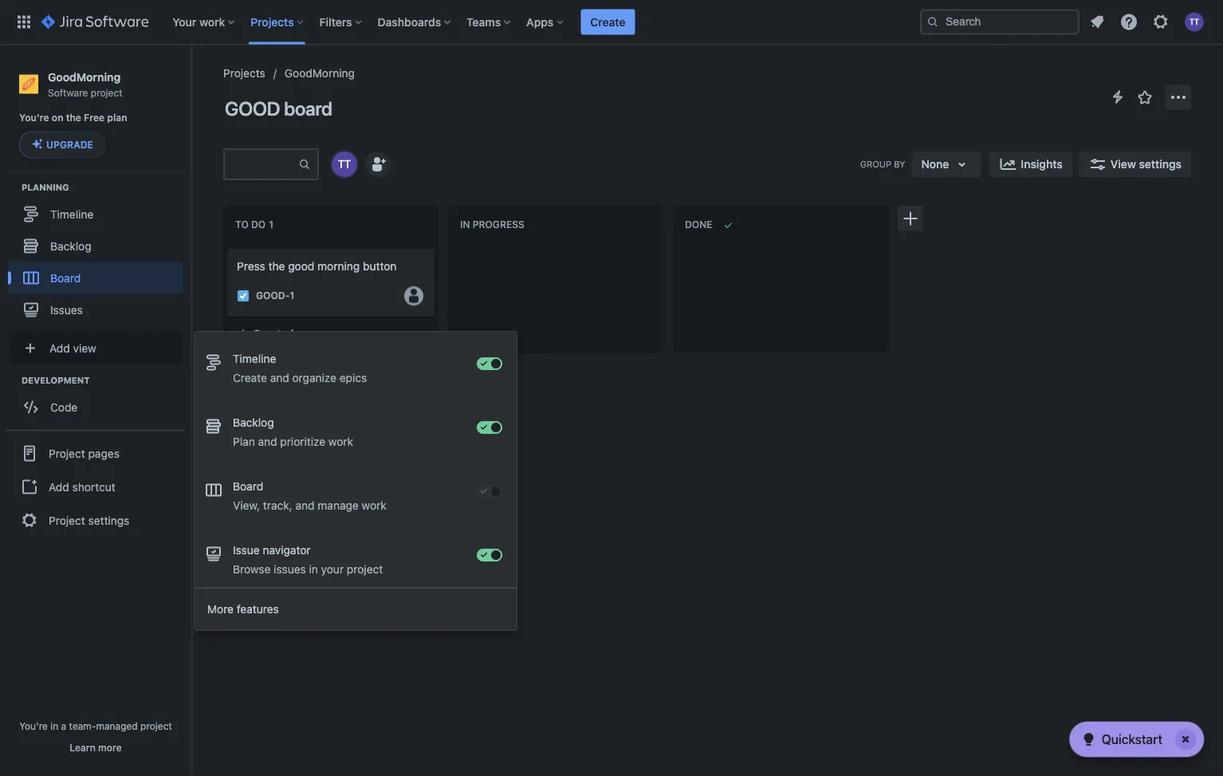Task type: describe. For each thing, give the bounding box(es) containing it.
project for project settings
[[49, 514, 85, 527]]

to do element
[[235, 219, 277, 230]]

free
[[84, 112, 105, 123]]

check image
[[1080, 730, 1099, 749]]

to do
[[235, 219, 266, 230]]

help image
[[1120, 12, 1139, 32]]

more
[[98, 742, 122, 753]]

projects for projects link
[[223, 67, 266, 80]]

issues
[[50, 303, 83, 316]]

board view, track, and manage work
[[233, 480, 387, 512]]

track,
[[263, 499, 293, 512]]

press the good morning button
[[237, 260, 397, 273]]

add view
[[49, 341, 96, 355]]

press
[[237, 260, 266, 273]]

issue
[[233, 544, 260, 557]]

1 horizontal spatial project
[[140, 721, 172, 732]]

board for board view, track, and manage work
[[233, 480, 263, 493]]

good-1 link
[[256, 289, 295, 303]]

view
[[73, 341, 96, 355]]

organize
[[292, 371, 337, 385]]

teams
[[467, 15, 501, 28]]

you're for you're on the free plan
[[19, 112, 49, 123]]

view settings button
[[1079, 152, 1192, 177]]

1 vertical spatial the
[[269, 260, 285, 273]]

create issue
[[253, 327, 319, 341]]

good
[[288, 260, 315, 273]]

settings for project settings
[[88, 514, 130, 527]]

you're for you're in a team-managed project
[[19, 721, 48, 732]]

planning
[[22, 182, 69, 192]]

issues
[[274, 563, 306, 576]]

create for create issue
[[253, 327, 288, 341]]

timeline link
[[8, 198, 184, 230]]

project inside the goodmorning software project
[[91, 87, 123, 98]]

backlog for backlog
[[50, 239, 91, 252]]

project settings
[[49, 514, 130, 527]]

progress
[[473, 219, 525, 230]]

good
[[225, 97, 280, 120]]

create inside timeline create and organize epics
[[233, 371, 267, 385]]

board for board
[[50, 271, 81, 284]]

goodmorning link
[[285, 64, 355, 83]]

quickstart button
[[1071, 722, 1205, 757]]

create issue image
[[218, 238, 237, 257]]

you're on the free plan
[[19, 112, 127, 123]]

add people image
[[369, 155, 388, 174]]

on
[[52, 112, 63, 123]]

goodmorning software project
[[48, 70, 123, 98]]

project inside issue navigator browse issues in your project
[[347, 563, 383, 576]]

backlog plan and prioritize work
[[233, 416, 354, 448]]

goodmorning for goodmorning software project
[[48, 70, 121, 83]]

banner containing your work
[[0, 0, 1224, 45]]

task image
[[237, 289, 250, 302]]

insights button
[[990, 152, 1073, 177]]

and inside board view, track, and manage work
[[296, 499, 315, 512]]

code link
[[8, 391, 184, 423]]

create issue button
[[227, 320, 435, 349]]

planning image
[[2, 177, 22, 197]]

prioritize
[[280, 435, 326, 448]]

your profile and settings image
[[1186, 12, 1205, 32]]

in inside issue navigator browse issues in your project
[[309, 563, 318, 576]]

add shortcut
[[49, 480, 115, 493]]

apps button
[[522, 9, 570, 35]]

browse
[[233, 563, 271, 576]]

board
[[284, 97, 333, 120]]

shortcut
[[72, 480, 115, 493]]

planning group
[[8, 181, 191, 331]]

quickstart
[[1102, 732, 1163, 747]]

projects button
[[246, 9, 310, 35]]

settings image
[[1152, 12, 1171, 32]]

view,
[[233, 499, 260, 512]]

your work button
[[168, 9, 241, 35]]

project pages
[[49, 447, 120, 460]]

projects link
[[223, 64, 266, 83]]

done
[[685, 219, 713, 230]]

code
[[50, 400, 78, 414]]

to
[[235, 219, 249, 230]]

settings for view settings
[[1140, 158, 1182, 171]]

project settings link
[[6, 503, 185, 538]]

add shortcut button
[[6, 471, 185, 503]]

a
[[61, 721, 66, 732]]

features
[[237, 603, 279, 616]]

development image
[[2, 370, 22, 390]]

do
[[251, 219, 266, 230]]

view
[[1111, 158, 1137, 171]]



Task type: vqa. For each thing, say whether or not it's contained in the screenshot.


Task type: locate. For each thing, give the bounding box(es) containing it.
1 horizontal spatial backlog
[[233, 416, 274, 429]]

epics
[[340, 371, 367, 385]]

your work
[[173, 15, 225, 28]]

1 vertical spatial in
[[50, 721, 58, 732]]

filters
[[320, 15, 352, 28]]

and for timeline
[[270, 371, 289, 385]]

goodmorning inside the goodmorning software project
[[48, 70, 121, 83]]

add left shortcut
[[49, 480, 69, 493]]

work right your
[[199, 15, 225, 28]]

none button
[[912, 152, 982, 177]]

development
[[22, 375, 90, 385]]

navigator
[[263, 544, 311, 557]]

goodmorning
[[285, 67, 355, 80], [48, 70, 121, 83]]

add view button
[[10, 332, 182, 364]]

create left issue
[[253, 327, 288, 341]]

filters button
[[315, 9, 368, 35]]

more
[[207, 603, 234, 616]]

1 vertical spatial settings
[[88, 514, 130, 527]]

0 vertical spatial project
[[49, 447, 85, 460]]

automations menu button icon image
[[1109, 87, 1128, 107]]

by
[[895, 159, 906, 169]]

and inside timeline create and organize epics
[[270, 371, 289, 385]]

project
[[49, 447, 85, 460], [49, 514, 85, 527]]

more features link
[[195, 594, 517, 626]]

insights image
[[999, 155, 1018, 174]]

1 vertical spatial create
[[253, 327, 288, 341]]

timeline for timeline create and organize epics
[[233, 352, 276, 365]]

0 vertical spatial work
[[199, 15, 225, 28]]

the right on in the left of the page
[[66, 112, 81, 123]]

and right plan
[[258, 435, 277, 448]]

1 vertical spatial project
[[49, 514, 85, 527]]

backlog inside backlog plan and prioritize work
[[233, 416, 274, 429]]

backlog down timeline 'link'
[[50, 239, 91, 252]]

work inside dropdown button
[[199, 15, 225, 28]]

in left your
[[309, 563, 318, 576]]

project
[[91, 87, 123, 98], [347, 563, 383, 576], [140, 721, 172, 732]]

1 horizontal spatial timeline
[[233, 352, 276, 365]]

goodmorning up software
[[48, 70, 121, 83]]

0 vertical spatial create
[[591, 15, 626, 28]]

timeline inside timeline create and organize epics
[[233, 352, 276, 365]]

work inside board view, track, and manage work
[[362, 499, 387, 512]]

issues link
[[8, 294, 184, 326]]

dashboards button
[[373, 9, 457, 35]]

1 horizontal spatial board
[[233, 480, 263, 493]]

you're in a team-managed project
[[19, 721, 172, 732]]

upgrade button
[[20, 132, 105, 157]]

0 vertical spatial settings
[[1140, 158, 1182, 171]]

backlog link
[[8, 230, 184, 262]]

1 horizontal spatial goodmorning
[[285, 67, 355, 80]]

pages
[[88, 447, 120, 460]]

development group
[[8, 374, 191, 428]]

sidebar navigation image
[[174, 64, 209, 96]]

and left organize
[[270, 371, 289, 385]]

0 vertical spatial timeline
[[50, 207, 94, 221]]

1 horizontal spatial the
[[269, 260, 285, 273]]

the
[[66, 112, 81, 123], [269, 260, 285, 273]]

project down 'add shortcut'
[[49, 514, 85, 527]]

0 vertical spatial project
[[91, 87, 123, 98]]

your
[[321, 563, 344, 576]]

1 horizontal spatial settings
[[1140, 158, 1182, 171]]

create column image
[[902, 209, 921, 228]]

settings right view
[[1140, 158, 1182, 171]]

apps
[[527, 15, 554, 28]]

in progress
[[460, 219, 525, 230]]

jira software image
[[41, 12, 149, 32], [41, 12, 149, 32]]

2 horizontal spatial work
[[362, 499, 387, 512]]

1 vertical spatial backlog
[[233, 416, 274, 429]]

2 vertical spatial work
[[362, 499, 387, 512]]

0 vertical spatial backlog
[[50, 239, 91, 252]]

dashboards
[[378, 15, 441, 28]]

0 vertical spatial the
[[66, 112, 81, 123]]

0 vertical spatial projects
[[251, 15, 294, 28]]

1 vertical spatial timeline
[[233, 352, 276, 365]]

create down create issue
[[233, 371, 267, 385]]

work inside backlog plan and prioritize work
[[329, 435, 354, 448]]

0 horizontal spatial board
[[50, 271, 81, 284]]

dismiss quickstart image
[[1174, 727, 1199, 752]]

1 vertical spatial add
[[49, 480, 69, 493]]

backlog
[[50, 239, 91, 252], [233, 416, 274, 429]]

settings down add shortcut button
[[88, 514, 130, 527]]

good board
[[225, 97, 333, 120]]

0 vertical spatial in
[[309, 563, 318, 576]]

you're
[[19, 112, 49, 123], [19, 721, 48, 732]]

work right the prioritize
[[329, 435, 354, 448]]

create inside button
[[253, 327, 288, 341]]

2 vertical spatial project
[[140, 721, 172, 732]]

in
[[309, 563, 318, 576], [50, 721, 58, 732]]

1
[[290, 290, 295, 301]]

and
[[270, 371, 289, 385], [258, 435, 277, 448], [296, 499, 315, 512]]

board
[[50, 271, 81, 284], [233, 480, 263, 493]]

in
[[460, 219, 470, 230]]

1 vertical spatial work
[[329, 435, 354, 448]]

you're left a
[[19, 721, 48, 732]]

morning
[[318, 260, 360, 273]]

button
[[363, 260, 397, 273]]

group
[[861, 159, 892, 169]]

your
[[173, 15, 197, 28]]

group containing project pages
[[6, 430, 185, 543]]

0 horizontal spatial backlog
[[50, 239, 91, 252]]

add for add shortcut
[[49, 480, 69, 493]]

you're left on in the left of the page
[[19, 112, 49, 123]]

add for add view
[[49, 341, 70, 355]]

2 project from the top
[[49, 514, 85, 527]]

1 you're from the top
[[19, 112, 49, 123]]

Search field
[[921, 9, 1080, 35]]

view settings
[[1111, 158, 1182, 171]]

projects up good
[[223, 67, 266, 80]]

backlog up plan
[[233, 416, 274, 429]]

and right track,
[[296, 499, 315, 512]]

in left a
[[50, 721, 58, 732]]

0 horizontal spatial goodmorning
[[48, 70, 121, 83]]

2 you're from the top
[[19, 721, 48, 732]]

managed
[[96, 721, 138, 732]]

0 horizontal spatial the
[[66, 112, 81, 123]]

0 horizontal spatial project
[[91, 87, 123, 98]]

board inside planning group
[[50, 271, 81, 284]]

star good board image
[[1136, 88, 1155, 107]]

settings inside button
[[1140, 158, 1182, 171]]

and inside backlog plan and prioritize work
[[258, 435, 277, 448]]

add left view in the top of the page
[[49, 341, 70, 355]]

0 vertical spatial add
[[49, 341, 70, 355]]

create button
[[581, 9, 636, 35]]

board up issues
[[50, 271, 81, 284]]

and for backlog
[[258, 435, 277, 448]]

add inside add view dropdown button
[[49, 341, 70, 355]]

backlog for backlog plan and prioritize work
[[233, 416, 274, 429]]

1 vertical spatial and
[[258, 435, 277, 448]]

terry turtle image
[[332, 152, 357, 177]]

manage
[[318, 499, 359, 512]]

learn more button
[[70, 741, 122, 754]]

board link
[[8, 262, 184, 294]]

appswitcher icon image
[[14, 12, 34, 32]]

0 vertical spatial board
[[50, 271, 81, 284]]

project up 'add shortcut'
[[49, 447, 85, 460]]

backlog inside planning group
[[50, 239, 91, 252]]

project for project pages
[[49, 447, 85, 460]]

banner
[[0, 0, 1224, 45]]

group
[[6, 430, 185, 543]]

learn more
[[70, 742, 122, 753]]

project pages link
[[6, 436, 185, 471]]

create inside button
[[591, 15, 626, 28]]

timeline inside 'link'
[[50, 207, 94, 221]]

insights
[[1022, 158, 1063, 171]]

projects up projects link
[[251, 15, 294, 28]]

timeline down planning
[[50, 207, 94, 221]]

group by
[[861, 159, 906, 169]]

notifications image
[[1088, 12, 1107, 32]]

projects for projects popup button
[[251, 15, 294, 28]]

timeline create and organize epics
[[233, 352, 367, 385]]

1 horizontal spatial in
[[309, 563, 318, 576]]

unassigned image
[[405, 286, 424, 305]]

none
[[922, 158, 950, 171]]

1 project from the top
[[49, 447, 85, 460]]

add
[[49, 341, 70, 355], [49, 480, 69, 493]]

work right manage
[[362, 499, 387, 512]]

0 horizontal spatial in
[[50, 721, 58, 732]]

projects inside popup button
[[251, 15, 294, 28]]

project right 'managed'
[[140, 721, 172, 732]]

issue navigator browse issues in your project
[[233, 544, 383, 576]]

timeline for timeline
[[50, 207, 94, 221]]

software
[[48, 87, 88, 98]]

issue
[[291, 327, 319, 341]]

goodmorning up board
[[285, 67, 355, 80]]

0 vertical spatial and
[[270, 371, 289, 385]]

more features
[[207, 603, 279, 616]]

board inside board view, track, and manage work
[[233, 480, 263, 493]]

2 vertical spatial create
[[233, 371, 267, 385]]

timeline down create issue
[[233, 352, 276, 365]]

Search this board text field
[[225, 150, 298, 179]]

0 vertical spatial you're
[[19, 112, 49, 123]]

more image
[[1170, 88, 1189, 107]]

good-1
[[256, 290, 295, 301]]

board up view,
[[233, 480, 263, 493]]

primary element
[[10, 0, 921, 44]]

0 horizontal spatial timeline
[[50, 207, 94, 221]]

team-
[[69, 721, 96, 732]]

the left good
[[269, 260, 285, 273]]

1 horizontal spatial work
[[329, 435, 354, 448]]

plan
[[107, 112, 127, 123]]

2 horizontal spatial project
[[347, 563, 383, 576]]

project right your
[[347, 563, 383, 576]]

create for create
[[591, 15, 626, 28]]

add inside add shortcut button
[[49, 480, 69, 493]]

learn
[[70, 742, 96, 753]]

1 vertical spatial project
[[347, 563, 383, 576]]

projects
[[251, 15, 294, 28], [223, 67, 266, 80]]

work
[[199, 15, 225, 28], [329, 435, 354, 448], [362, 499, 387, 512]]

create right apps popup button
[[591, 15, 626, 28]]

1 vertical spatial projects
[[223, 67, 266, 80]]

project up "plan"
[[91, 87, 123, 98]]

2 vertical spatial and
[[296, 499, 315, 512]]

teams button
[[462, 9, 517, 35]]

0 horizontal spatial settings
[[88, 514, 130, 527]]

1 vertical spatial you're
[[19, 721, 48, 732]]

0 horizontal spatial work
[[199, 15, 225, 28]]

goodmorning for goodmorning
[[285, 67, 355, 80]]

upgrade
[[46, 139, 93, 150]]

search image
[[927, 16, 940, 28]]

1 vertical spatial board
[[233, 480, 263, 493]]

good-
[[256, 290, 290, 301]]



